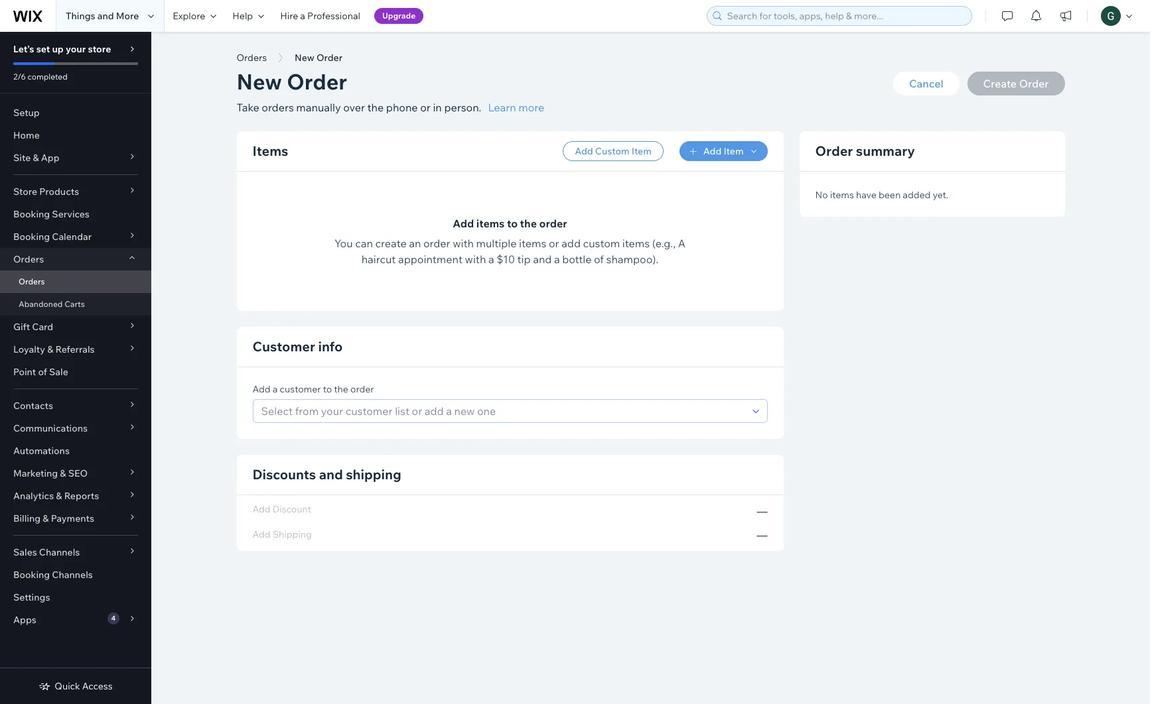 Task type: describe. For each thing, give the bounding box(es) containing it.
2/6
[[13, 72, 26, 82]]

sales
[[13, 547, 37, 559]]

orders button
[[230, 48, 274, 68]]

item inside button
[[632, 145, 652, 157]]

site & app
[[13, 152, 59, 164]]

create
[[375, 237, 407, 250]]

shipping
[[346, 467, 401, 483]]

things and more
[[66, 10, 139, 22]]

2 — from the top
[[757, 529, 768, 542]]

1 vertical spatial to
[[323, 384, 332, 396]]

payments
[[51, 513, 94, 525]]

been
[[879, 189, 901, 201]]

items
[[253, 143, 288, 159]]

shampoo).
[[606, 253, 659, 266]]

have
[[856, 189, 877, 201]]

an
[[409, 237, 421, 250]]

orders link
[[0, 271, 151, 293]]

seo
[[68, 468, 88, 480]]

quick access button
[[39, 681, 113, 693]]

set
[[36, 43, 50, 55]]

cancel
[[909, 77, 944, 90]]

and for more
[[97, 10, 114, 22]]

carts
[[64, 299, 85, 309]]

custom
[[595, 145, 630, 157]]

site
[[13, 152, 31, 164]]

or inside add items to the order you can create an order with multiple items or add custom items (e.g., a haircut appointment with a $10 tip and a bottle of shampoo).
[[549, 237, 559, 250]]

billing
[[13, 513, 41, 525]]

Select from your customer list or add a new one field
[[257, 400, 748, 423]]

items up shampoo).
[[622, 237, 650, 250]]

analytics & reports button
[[0, 485, 151, 508]]

analytics & reports
[[13, 491, 99, 502]]

tip
[[517, 253, 531, 266]]

contacts button
[[0, 395, 151, 418]]

more
[[116, 10, 139, 22]]

contacts
[[13, 400, 53, 412]]

sales channels button
[[0, 542, 151, 564]]

new order take orders manually over the phone or in person. learn more
[[237, 68, 544, 114]]

automations link
[[0, 440, 151, 463]]

& for marketing
[[60, 468, 66, 480]]

add for items
[[453, 217, 474, 230]]

1 vertical spatial with
[[465, 253, 486, 266]]

orders for orders popup button
[[13, 254, 44, 266]]

abandoned
[[19, 299, 63, 309]]

can
[[355, 237, 373, 250]]

communications button
[[0, 418, 151, 440]]

abandoned carts link
[[0, 293, 151, 316]]

4
[[111, 615, 116, 623]]

marketing & seo button
[[0, 463, 151, 485]]

appointment
[[398, 253, 463, 266]]

add for item
[[703, 145, 722, 157]]

& for loyalty
[[47, 344, 53, 356]]

added
[[903, 189, 931, 201]]

home
[[13, 129, 40, 141]]

marketing
[[13, 468, 58, 480]]

automations
[[13, 445, 70, 457]]

sales channels
[[13, 547, 80, 559]]

person.
[[444, 101, 482, 114]]

new order
[[295, 52, 343, 64]]

items up tip
[[519, 237, 547, 250]]

loyalty
[[13, 344, 45, 356]]

summary
[[856, 143, 915, 159]]

to inside add items to the order you can create an order with multiple items or add custom items (e.g., a haircut appointment with a $10 tip and a bottle of shampoo).
[[507, 217, 518, 230]]

add custom item button
[[563, 141, 664, 161]]

add a customer to the order
[[253, 384, 374, 396]]

access
[[82, 681, 113, 693]]

a left "$10"
[[488, 253, 494, 266]]

loyalty & referrals
[[13, 344, 95, 356]]

point of sale
[[13, 366, 68, 378]]

booking calendar button
[[0, 226, 151, 248]]

$10
[[497, 253, 515, 266]]

professional
[[307, 10, 360, 22]]

booking services
[[13, 208, 90, 220]]

item inside button
[[724, 145, 744, 157]]

services
[[52, 208, 90, 220]]

setup link
[[0, 102, 151, 124]]

products
[[39, 186, 79, 198]]

over
[[343, 101, 365, 114]]

sale
[[49, 366, 68, 378]]

store products button
[[0, 181, 151, 203]]

booking channels
[[13, 570, 93, 581]]

items right "no"
[[830, 189, 854, 201]]

add item button
[[680, 141, 768, 161]]

up
[[52, 43, 64, 55]]

marketing & seo
[[13, 468, 88, 480]]

card
[[32, 321, 53, 333]]

booking services link
[[0, 203, 151, 226]]

analytics
[[13, 491, 54, 502]]



Task type: locate. For each thing, give the bounding box(es) containing it.
1 vertical spatial order
[[287, 68, 347, 95]]

manually
[[296, 101, 341, 114]]

with left multiple
[[453, 237, 474, 250]]

store products
[[13, 186, 79, 198]]

new for new order
[[295, 52, 314, 64]]

& inside site & app popup button
[[33, 152, 39, 164]]

orders
[[262, 101, 294, 114]]

reports
[[64, 491, 99, 502]]

add items to the order you can create an order with multiple items or add custom items (e.g., a haircut appointment with a $10 tip and a bottle of shampoo).
[[335, 217, 686, 266]]

setup
[[13, 107, 40, 119]]

& right the loyalty at the left
[[47, 344, 53, 356]]

new inside the new order take orders manually over the phone or in person. learn more
[[237, 68, 282, 95]]

& inside analytics & reports popup button
[[56, 491, 62, 502]]

hire a professional
[[280, 10, 360, 22]]

billing & payments
[[13, 513, 94, 525]]

& for site
[[33, 152, 39, 164]]

learn more link
[[488, 100, 544, 115]]

& inside billing & payments popup button
[[43, 513, 49, 525]]

cancel button
[[893, 72, 960, 96]]

loyalty & referrals button
[[0, 339, 151, 361]]

item
[[632, 145, 652, 157], [724, 145, 744, 157]]

0 vertical spatial or
[[420, 101, 431, 114]]

order for new order take orders manually over the phone or in person. learn more
[[287, 68, 347, 95]]

store
[[88, 43, 111, 55]]

add inside button
[[703, 145, 722, 157]]

Search for tools, apps, help & more... field
[[723, 7, 968, 25]]

store
[[13, 186, 37, 198]]

booking channels link
[[0, 564, 151, 587]]

& inside marketing & seo popup button
[[60, 468, 66, 480]]

add inside button
[[575, 145, 593, 157]]

0 horizontal spatial of
[[38, 366, 47, 378]]

0 vertical spatial order
[[539, 217, 567, 230]]

quick
[[55, 681, 80, 693]]

in
[[433, 101, 442, 114]]

booking up settings
[[13, 570, 50, 581]]

the inside add items to the order you can create an order with multiple items or add custom items (e.g., a haircut appointment with a $10 tip and a bottle of shampoo).
[[520, 217, 537, 230]]

1 vertical spatial of
[[38, 366, 47, 378]]

upgrade button
[[374, 8, 424, 24]]

new for new order take orders manually over the phone or in person. learn more
[[237, 68, 282, 95]]

a left bottle
[[554, 253, 560, 266]]

orders button
[[0, 248, 151, 271]]

order inside button
[[317, 52, 343, 64]]

1 vertical spatial the
[[520, 217, 537, 230]]

with down multiple
[[465, 253, 486, 266]]

add inside add items to the order you can create an order with multiple items or add custom items (e.g., a haircut appointment with a $10 tip and a bottle of shampoo).
[[453, 217, 474, 230]]

order for new order
[[317, 52, 343, 64]]

1 — from the top
[[757, 505, 768, 518]]

a left customer
[[273, 384, 278, 396]]

0 horizontal spatial and
[[97, 10, 114, 22]]

&
[[33, 152, 39, 164], [47, 344, 53, 356], [60, 468, 66, 480], [56, 491, 62, 502], [43, 513, 49, 525]]

info
[[318, 339, 343, 355]]

(e.g.,
[[652, 237, 676, 250]]

2 vertical spatial order
[[351, 384, 374, 396]]

add custom item
[[575, 145, 652, 157]]

1 horizontal spatial and
[[319, 467, 343, 483]]

or inside the new order take orders manually over the phone or in person. learn more
[[420, 101, 431, 114]]

1 vertical spatial new
[[237, 68, 282, 95]]

2 vertical spatial the
[[334, 384, 348, 396]]

orders inside button
[[237, 52, 267, 64]]

order down new order
[[287, 68, 347, 95]]

the inside the new order take orders manually over the phone or in person. learn more
[[367, 101, 384, 114]]

& right site
[[33, 152, 39, 164]]

new down orders button
[[237, 68, 282, 95]]

0 horizontal spatial the
[[334, 384, 348, 396]]

1 vertical spatial and
[[533, 253, 552, 266]]

discounts
[[253, 467, 316, 483]]

billing & payments button
[[0, 508, 151, 530]]

the right "over"
[[367, 101, 384, 114]]

booking for booking calendar
[[13, 231, 50, 243]]

multiple
[[476, 237, 517, 250]]

1 horizontal spatial or
[[549, 237, 559, 250]]

1 vertical spatial channels
[[52, 570, 93, 581]]

of inside the sidebar element
[[38, 366, 47, 378]]

1 vertical spatial booking
[[13, 231, 50, 243]]

sidebar element
[[0, 32, 151, 705]]

0 vertical spatial of
[[594, 253, 604, 266]]

and for shipping
[[319, 467, 343, 483]]

a inside hire a professional 'link'
[[300, 10, 305, 22]]

gift card
[[13, 321, 53, 333]]

order
[[539, 217, 567, 230], [423, 237, 450, 250], [351, 384, 374, 396]]

settings link
[[0, 587, 151, 609]]

0 vertical spatial new
[[295, 52, 314, 64]]

orders for orders button
[[237, 52, 267, 64]]

let's set up your store
[[13, 43, 111, 55]]

orders inside popup button
[[13, 254, 44, 266]]

new
[[295, 52, 314, 64], [237, 68, 282, 95]]

hire
[[280, 10, 298, 22]]

you
[[335, 237, 353, 250]]

and left more
[[97, 10, 114, 22]]

help button
[[225, 0, 272, 32]]

1 vertical spatial orders
[[13, 254, 44, 266]]

customer info
[[253, 339, 343, 355]]

2 horizontal spatial and
[[533, 253, 552, 266]]

order
[[317, 52, 343, 64], [287, 68, 347, 95], [815, 143, 853, 159]]

learn
[[488, 101, 516, 114]]

apps
[[13, 615, 36, 627]]

and right tip
[[533, 253, 552, 266]]

let's
[[13, 43, 34, 55]]

2 item from the left
[[724, 145, 744, 157]]

add
[[562, 237, 581, 250]]

channels down sales channels dropdown button
[[52, 570, 93, 581]]

and left shipping
[[319, 467, 343, 483]]

channels inside dropdown button
[[39, 547, 80, 559]]

1 vertical spatial order
[[423, 237, 450, 250]]

& inside loyalty & referrals dropdown button
[[47, 344, 53, 356]]

a
[[300, 10, 305, 22], [488, 253, 494, 266], [554, 253, 560, 266], [273, 384, 278, 396]]

0 horizontal spatial item
[[632, 145, 652, 157]]

communications
[[13, 423, 88, 435]]

a
[[678, 237, 686, 250]]

new order button
[[288, 48, 349, 68]]

booking down "booking services" in the top left of the page
[[13, 231, 50, 243]]

booking for booking channels
[[13, 570, 50, 581]]

2 horizontal spatial order
[[539, 217, 567, 230]]

2 booking from the top
[[13, 231, 50, 243]]

0 vertical spatial orders
[[237, 52, 267, 64]]

channels up 'booking channels'
[[39, 547, 80, 559]]

1 horizontal spatial item
[[724, 145, 744, 157]]

and inside add items to the order you can create an order with multiple items or add custom items (e.g., a haircut appointment with a $10 tip and a bottle of shampoo).
[[533, 253, 552, 266]]

no
[[815, 189, 828, 201]]

of left the sale
[[38, 366, 47, 378]]

0 vertical spatial with
[[453, 237, 474, 250]]

yet.
[[933, 189, 949, 201]]

order up appointment
[[423, 237, 450, 250]]

0 horizontal spatial order
[[351, 384, 374, 396]]

booking for booking services
[[13, 208, 50, 220]]

order up "no"
[[815, 143, 853, 159]]

your
[[66, 43, 86, 55]]

0 horizontal spatial new
[[237, 68, 282, 95]]

0 vertical spatial the
[[367, 101, 384, 114]]

the up tip
[[520, 217, 537, 230]]

1 horizontal spatial new
[[295, 52, 314, 64]]

0 vertical spatial channels
[[39, 547, 80, 559]]

the right customer
[[334, 384, 348, 396]]

2 vertical spatial and
[[319, 467, 343, 483]]

channels for sales channels
[[39, 547, 80, 559]]

the
[[367, 101, 384, 114], [520, 217, 537, 230], [334, 384, 348, 396]]

2 horizontal spatial the
[[520, 217, 537, 230]]

0 vertical spatial booking
[[13, 208, 50, 220]]

orders down booking calendar
[[13, 254, 44, 266]]

2/6 completed
[[13, 72, 68, 82]]

to right customer
[[323, 384, 332, 396]]

new inside button
[[295, 52, 314, 64]]

& for analytics
[[56, 491, 62, 502]]

1 item from the left
[[632, 145, 652, 157]]

0 horizontal spatial or
[[420, 101, 431, 114]]

orders for orders link
[[19, 277, 45, 287]]

take
[[237, 101, 259, 114]]

1 vertical spatial —
[[757, 529, 768, 542]]

site & app button
[[0, 147, 151, 169]]

haircut
[[362, 253, 396, 266]]

& left seo
[[60, 468, 66, 480]]

help
[[233, 10, 253, 22]]

order up add
[[539, 217, 567, 230]]

1 horizontal spatial the
[[367, 101, 384, 114]]

things
[[66, 10, 95, 22]]

items up multiple
[[476, 217, 505, 230]]

of
[[594, 253, 604, 266], [38, 366, 47, 378]]

& left reports
[[56, 491, 62, 502]]

or left add
[[549, 237, 559, 250]]

of down custom
[[594, 253, 604, 266]]

3 booking from the top
[[13, 570, 50, 581]]

booking inside popup button
[[13, 231, 50, 243]]

customer
[[280, 384, 321, 396]]

0 vertical spatial and
[[97, 10, 114, 22]]

to up multiple
[[507, 217, 518, 230]]

add for custom
[[575, 145, 593, 157]]

0 vertical spatial to
[[507, 217, 518, 230]]

home link
[[0, 124, 151, 147]]

orders down help button
[[237, 52, 267, 64]]

1 horizontal spatial of
[[594, 253, 604, 266]]

channels for booking channels
[[52, 570, 93, 581]]

more
[[519, 101, 544, 114]]

booking
[[13, 208, 50, 220], [13, 231, 50, 243], [13, 570, 50, 581]]

booking calendar
[[13, 231, 92, 243]]

bottle
[[562, 253, 592, 266]]

2 vertical spatial booking
[[13, 570, 50, 581]]

settings
[[13, 592, 50, 604]]

1 booking from the top
[[13, 208, 50, 220]]

booking down store
[[13, 208, 50, 220]]

& right billing
[[43, 513, 49, 525]]

0 vertical spatial —
[[757, 505, 768, 518]]

calendar
[[52, 231, 92, 243]]

2 vertical spatial order
[[815, 143, 853, 159]]

gift card button
[[0, 316, 151, 339]]

custom
[[583, 237, 620, 250]]

discounts and shipping
[[253, 467, 401, 483]]

new down hire on the top left
[[295, 52, 314, 64]]

with
[[453, 237, 474, 250], [465, 253, 486, 266]]

app
[[41, 152, 59, 164]]

of inside add items to the order you can create an order with multiple items or add custom items (e.g., a haircut appointment with a $10 tip and a bottle of shampoo).
[[594, 253, 604, 266]]

a right hire on the top left
[[300, 10, 305, 22]]

or left in
[[420, 101, 431, 114]]

0 vertical spatial order
[[317, 52, 343, 64]]

1 vertical spatial or
[[549, 237, 559, 250]]

1 horizontal spatial to
[[507, 217, 518, 230]]

add for a
[[253, 384, 271, 396]]

1 horizontal spatial order
[[423, 237, 450, 250]]

0 horizontal spatial to
[[323, 384, 332, 396]]

order inside the new order take orders manually over the phone or in person. learn more
[[287, 68, 347, 95]]

order down the professional
[[317, 52, 343, 64]]

hire a professional link
[[272, 0, 368, 32]]

2 vertical spatial orders
[[19, 277, 45, 287]]

& for billing
[[43, 513, 49, 525]]

order summary
[[815, 143, 915, 159]]

orders up abandoned
[[19, 277, 45, 287]]

order right customer
[[351, 384, 374, 396]]

point of sale link
[[0, 361, 151, 384]]



Task type: vqa. For each thing, say whether or not it's contained in the screenshot.
'Point of Sale' at the bottom of the page
yes



